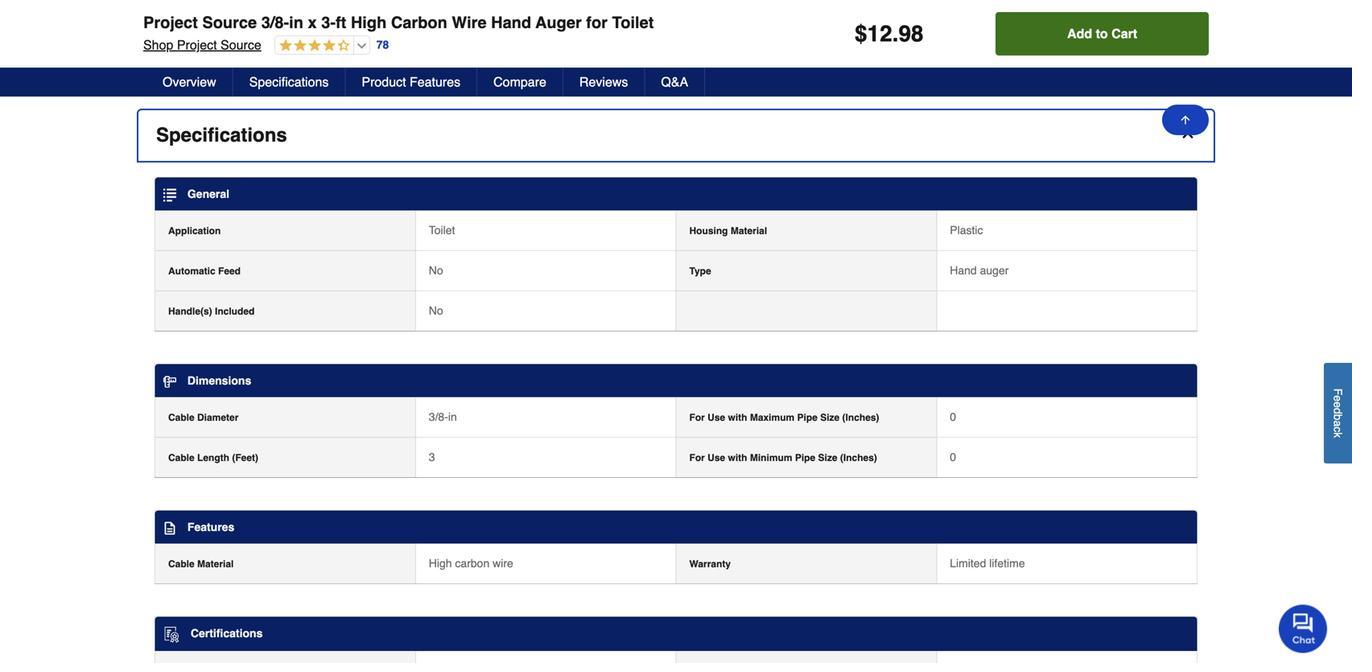 Task type: locate. For each thing, give the bounding box(es) containing it.
1 0 from the top
[[950, 411, 957, 424]]

to right add
[[1096, 26, 1109, 41]]

warranty
[[690, 559, 731, 570]]

0 vertical spatial cable
[[168, 412, 195, 424]]

2 0 from the top
[[950, 451, 957, 464]]

and
[[250, 30, 269, 43]]

0 vertical spatial pipe
[[798, 412, 818, 424]]

1 vertical spatial 0
[[950, 451, 957, 464]]

0 horizontal spatial high
[[351, 13, 387, 32]]

housing
[[690, 225, 728, 237]]

0 horizontal spatial 3/8-
[[261, 13, 289, 32]]

size right minimum
[[819, 453, 838, 464]]

1 vertical spatial 3/8-
[[429, 411, 448, 424]]

0 vertical spatial 0
[[950, 411, 957, 424]]

1 horizontal spatial in
[[419, 15, 427, 28]]

1 for from the top
[[690, 412, 705, 424]]

warning(s)
[[304, 67, 362, 80]]

use
[[708, 412, 726, 424], [708, 453, 726, 464]]

1 vertical spatial features
[[188, 521, 235, 534]]

a inside f e e d b a c k button
[[1332, 421, 1345, 427]]

with
[[728, 412, 748, 424], [728, 453, 748, 464]]

feed
[[218, 266, 241, 277]]

pipe for 3/8-in
[[798, 412, 818, 424]]

pipe right minimum
[[795, 453, 816, 464]]

3/8-
[[261, 13, 289, 32], [429, 411, 448, 424]]

e up d at the bottom
[[1332, 395, 1345, 402]]

78
[[377, 38, 389, 51]]

product
[[362, 74, 406, 89]]

shop project source
[[143, 37, 262, 52]]

1 vertical spatial (inches)
[[841, 453, 878, 464]]

prop
[[259, 67, 285, 80]]

high up 78
[[351, 13, 387, 32]]

toilet
[[612, 13, 654, 32], [429, 224, 455, 237]]

cable left diameter
[[168, 412, 195, 424]]

0 horizontal spatial for
[[197, 30, 210, 43]]

chevron up image
[[1181, 127, 1197, 143]]

certifications
[[191, 627, 263, 640]]

1 vertical spatial cable
[[168, 453, 195, 464]]

pipe right maximum
[[798, 412, 818, 424]]

cable down notes icon
[[168, 559, 195, 570]]

1 vertical spatial no
[[429, 304, 443, 317]]

for inside includes a clip to secure the spring wire when not in use easy for diyers and pro users
[[197, 30, 210, 43]]

material
[[731, 225, 768, 237], [197, 559, 234, 570]]

maximum
[[750, 412, 795, 424]]

minimum
[[750, 453, 793, 464]]

compare button
[[478, 68, 564, 97]]

features up cable material
[[188, 521, 235, 534]]

k
[[1332, 432, 1345, 438]]

0 vertical spatial hand
[[491, 13, 532, 32]]

size
[[821, 412, 840, 424], [819, 453, 838, 464]]

project down includes
[[177, 37, 217, 52]]

cable left length
[[168, 453, 195, 464]]

1 vertical spatial pipe
[[795, 453, 816, 464]]

0 horizontal spatial features
[[188, 521, 235, 534]]

users
[[293, 30, 320, 43]]

for
[[586, 13, 608, 32], [197, 30, 210, 43]]

a
[[214, 15, 220, 28], [1332, 421, 1345, 427]]

f
[[1332, 389, 1345, 395]]

project
[[143, 13, 198, 32], [177, 37, 217, 52]]

0 horizontal spatial a
[[214, 15, 220, 28]]

0 vertical spatial no
[[429, 264, 443, 277]]

12
[[868, 21, 893, 47]]

use left maximum
[[708, 412, 726, 424]]

easy
[[169, 30, 194, 43]]

diyers
[[214, 30, 247, 43]]

a left clip
[[214, 15, 220, 28]]

98
[[899, 21, 924, 47]]

use left minimum
[[708, 453, 726, 464]]

hand
[[491, 13, 532, 32], [950, 264, 977, 277]]

1 horizontal spatial features
[[410, 74, 461, 89]]

size right maximum
[[821, 412, 840, 424]]

2 no from the top
[[429, 304, 443, 317]]

list view image
[[163, 189, 176, 202]]

1 vertical spatial with
[[728, 453, 748, 464]]

2 vertical spatial cable
[[168, 559, 195, 570]]

1 vertical spatial use
[[708, 453, 726, 464]]

(inches) for 3
[[841, 453, 878, 464]]

2 with from the top
[[728, 453, 748, 464]]

pipe
[[798, 412, 818, 424], [795, 453, 816, 464]]

0 vertical spatial use
[[708, 412, 726, 424]]

compare
[[494, 74, 547, 89]]

for down includes
[[197, 30, 210, 43]]

type
[[690, 266, 712, 277]]

with left maximum
[[728, 412, 748, 424]]

no
[[429, 264, 443, 277], [429, 304, 443, 317]]

1 vertical spatial size
[[819, 453, 838, 464]]

features
[[410, 74, 461, 89], [188, 521, 235, 534]]

wire
[[452, 13, 487, 32]]

e up b
[[1332, 402, 1345, 408]]

(inches)
[[843, 412, 880, 424], [841, 453, 878, 464]]

source down clip
[[221, 37, 262, 52]]

1 horizontal spatial wire
[[493, 557, 514, 570]]

specifications
[[249, 74, 329, 89], [156, 124, 287, 146]]

high
[[351, 13, 387, 32], [429, 557, 452, 570]]

3/8- up 3
[[429, 411, 448, 424]]

includes
[[169, 15, 211, 28]]

e
[[1332, 395, 1345, 402], [1332, 402, 1345, 408]]

project up shop
[[143, 13, 198, 32]]

1 no from the top
[[429, 264, 443, 277]]

use for 3
[[708, 453, 726, 464]]

for for 3
[[690, 453, 705, 464]]

to inside includes a clip to secure the spring wire when not in use easy for diyers and pro users
[[244, 15, 253, 28]]

0 vertical spatial for
[[690, 412, 705, 424]]

f e e d b a c k
[[1332, 389, 1345, 438]]

arrow up image
[[1180, 114, 1193, 126]]

0 horizontal spatial hand
[[491, 13, 532, 32]]

0 horizontal spatial to
[[244, 15, 253, 28]]

specifications button
[[233, 68, 346, 97], [139, 110, 1214, 161]]

product features button
[[346, 68, 478, 97]]

0 horizontal spatial material
[[197, 559, 234, 570]]

wire right carbon
[[493, 557, 514, 570]]

material up certifications
[[197, 559, 234, 570]]

0 vertical spatial toilet
[[612, 13, 654, 32]]

add to cart
[[1068, 26, 1138, 41]]

c
[[1332, 427, 1345, 432]]

pro
[[272, 30, 290, 43]]

ft
[[336, 13, 347, 32]]

use for 3/8-in
[[708, 412, 726, 424]]

2 cable from the top
[[168, 453, 195, 464]]

no for handle(s) included
[[429, 304, 443, 317]]

shop
[[143, 37, 173, 52]]

spring
[[312, 15, 343, 28]]

to right clip
[[244, 15, 253, 28]]

features right product
[[410, 74, 461, 89]]

3 cable from the top
[[168, 559, 195, 570]]

0 vertical spatial wire
[[346, 15, 366, 28]]

1 vertical spatial wire
[[493, 557, 514, 570]]

1 horizontal spatial to
[[1096, 26, 1109, 41]]

in
[[289, 13, 304, 32], [419, 15, 427, 28], [448, 411, 457, 424]]

hand left auger
[[950, 264, 977, 277]]

the
[[293, 15, 309, 28]]

size for 3
[[819, 453, 838, 464]]

wire left when
[[346, 15, 366, 28]]

1 vertical spatial hand
[[950, 264, 977, 277]]

handle(s) included
[[168, 306, 255, 317]]

0 vertical spatial a
[[214, 15, 220, 28]]

for right auger
[[586, 13, 608, 32]]

1 vertical spatial toilet
[[429, 224, 455, 237]]

1 cable from the top
[[168, 412, 195, 424]]

for left maximum
[[690, 412, 705, 424]]

1 with from the top
[[728, 412, 748, 424]]

0 vertical spatial source
[[202, 13, 257, 32]]

with left minimum
[[728, 453, 748, 464]]

for left minimum
[[690, 453, 705, 464]]

cable material
[[168, 559, 234, 570]]

source up 'shop project source'
[[202, 13, 257, 32]]

chat invite button image
[[1280, 604, 1329, 653]]

2 for from the top
[[690, 453, 705, 464]]

0 vertical spatial 3/8-
[[261, 13, 289, 32]]

0 horizontal spatial wire
[[346, 15, 366, 28]]

carbon
[[391, 13, 448, 32]]

3/8- left the
[[261, 13, 289, 32]]

$ 12 . 98
[[855, 21, 924, 47]]

a up k
[[1332, 421, 1345, 427]]

3/8-in
[[429, 411, 457, 424]]

high carbon wire
[[429, 557, 514, 570]]

1 vertical spatial for
[[690, 453, 705, 464]]

with for 3/8-in
[[728, 412, 748, 424]]

1 horizontal spatial a
[[1332, 421, 1345, 427]]

0 horizontal spatial in
[[289, 13, 304, 32]]

1 horizontal spatial material
[[731, 225, 768, 237]]

1 use from the top
[[708, 412, 726, 424]]

dimensions image
[[163, 375, 176, 388]]

use
[[430, 15, 449, 28]]

1 horizontal spatial high
[[429, 557, 452, 570]]

material for cable material
[[197, 559, 234, 570]]

ca residents:
[[156, 64, 228, 77]]

wire
[[346, 15, 366, 28], [493, 557, 514, 570]]

2 horizontal spatial in
[[448, 411, 457, 424]]

0 vertical spatial size
[[821, 412, 840, 424]]

high left carbon
[[429, 557, 452, 570]]

4.4 stars image
[[275, 39, 350, 54]]

secure
[[256, 15, 290, 28]]

reviews button
[[564, 68, 645, 97]]

housing material
[[690, 225, 768, 237]]

hand right wire
[[491, 13, 532, 32]]

1 vertical spatial a
[[1332, 421, 1345, 427]]

0 vertical spatial with
[[728, 412, 748, 424]]

0 vertical spatial features
[[410, 74, 461, 89]]

no for automatic feed
[[429, 264, 443, 277]]

q&a button
[[645, 68, 706, 97]]

1 vertical spatial material
[[197, 559, 234, 570]]

0 vertical spatial project
[[143, 13, 198, 32]]

automatic
[[168, 266, 216, 277]]

0 vertical spatial material
[[731, 225, 768, 237]]

1 horizontal spatial 3/8-
[[429, 411, 448, 424]]

handle(s)
[[168, 306, 212, 317]]

for use with maximum pipe size (inches)
[[690, 412, 880, 424]]

material right housing
[[731, 225, 768, 237]]

size for 3/8-in
[[821, 412, 840, 424]]

1 vertical spatial high
[[429, 557, 452, 570]]

2 use from the top
[[708, 453, 726, 464]]

general
[[188, 188, 230, 200]]

0 vertical spatial (inches)
[[843, 412, 880, 424]]

1 vertical spatial specifications
[[156, 124, 287, 146]]

limited lifetime
[[950, 557, 1026, 570]]



Task type: describe. For each thing, give the bounding box(es) containing it.
0 for 3
[[950, 451, 957, 464]]

1 e from the top
[[1332, 395, 1345, 402]]

link icon image
[[365, 68, 376, 79]]

1 horizontal spatial for
[[586, 13, 608, 32]]

length
[[197, 453, 230, 464]]

0 for 3/8-in
[[950, 411, 957, 424]]

project source 3/8-in x 3-ft high carbon wire hand auger for toilet
[[143, 13, 654, 32]]

dimensions
[[188, 374, 251, 387]]

automatic feed
[[168, 266, 241, 277]]

1 horizontal spatial toilet
[[612, 13, 654, 32]]

$
[[855, 21, 868, 47]]

not
[[400, 15, 415, 28]]

with for 3
[[728, 453, 748, 464]]

prop 65 warning(s) link
[[244, 65, 376, 81]]

hand auger
[[950, 264, 1009, 277]]

residents:
[[174, 64, 228, 77]]

features inside button
[[410, 74, 461, 89]]

in inside includes a clip to secure the spring wire when not in use easy for diyers and pro users
[[419, 15, 427, 28]]

3-
[[321, 13, 336, 32]]

cable length (feet)
[[168, 453, 258, 464]]

ca
[[156, 64, 172, 77]]

diameter
[[197, 412, 239, 424]]

0 vertical spatial specifications button
[[233, 68, 346, 97]]

x
[[308, 13, 317, 32]]

1 horizontal spatial hand
[[950, 264, 977, 277]]

notes image
[[163, 522, 176, 535]]

cable for high
[[168, 559, 195, 570]]

d
[[1332, 408, 1345, 414]]

b
[[1332, 414, 1345, 421]]

(inches) for 3/8-in
[[843, 412, 880, 424]]

includes a clip to secure the spring wire when not in use easy for diyers and pro users
[[169, 15, 449, 43]]

auger
[[980, 264, 1009, 277]]

warning image
[[244, 66, 255, 79]]

cable for 3/8-
[[168, 412, 195, 424]]

material for housing material
[[731, 225, 768, 237]]

1 vertical spatial project
[[177, 37, 217, 52]]

auger
[[536, 13, 582, 32]]

for for 3/8-in
[[690, 412, 705, 424]]

a inside includes a clip to secure the spring wire when not in use easy for diyers and pro users
[[214, 15, 220, 28]]

product features
[[362, 74, 461, 89]]

2 e from the top
[[1332, 402, 1345, 408]]

carbon
[[455, 557, 490, 570]]

prop 65 warning(s)
[[259, 67, 362, 80]]

included
[[215, 306, 255, 317]]

0 horizontal spatial toilet
[[429, 224, 455, 237]]

1 vertical spatial specifications button
[[139, 110, 1214, 161]]

plastic
[[950, 224, 984, 237]]

lifetime
[[990, 557, 1026, 570]]

65
[[288, 67, 301, 80]]

3
[[429, 451, 435, 464]]

0 vertical spatial high
[[351, 13, 387, 32]]

to inside button
[[1096, 26, 1109, 41]]

overview button
[[147, 68, 233, 97]]

overview
[[163, 74, 216, 89]]

cart
[[1112, 26, 1138, 41]]

application
[[168, 225, 221, 237]]

add to cart button
[[996, 12, 1210, 56]]

limited
[[950, 557, 987, 570]]

f e e d b a c k button
[[1325, 363, 1353, 464]]

clip
[[224, 15, 241, 28]]

reviews
[[580, 74, 628, 89]]

for use with minimum pipe size (inches)
[[690, 453, 878, 464]]

when
[[370, 15, 397, 28]]

cable diameter
[[168, 412, 239, 424]]

1 vertical spatial source
[[221, 37, 262, 52]]

.
[[893, 21, 899, 47]]

pipe for 3
[[795, 453, 816, 464]]

wire inside includes a clip to secure the spring wire when not in use easy for diyers and pro users
[[346, 15, 366, 28]]

0 vertical spatial specifications
[[249, 74, 329, 89]]

add
[[1068, 26, 1093, 41]]

q&a
[[661, 74, 689, 89]]

(feet)
[[232, 453, 258, 464]]



Task type: vqa. For each thing, say whether or not it's contained in the screenshot.
microban® antimicrobial technology - built into components including the gasket, dispenser and draining system delivering protection that lives on load after load built-in wifi - start, stop and monitor your laundry from anywhere while receiving real-time notifications and updates in the right top of the page
no



